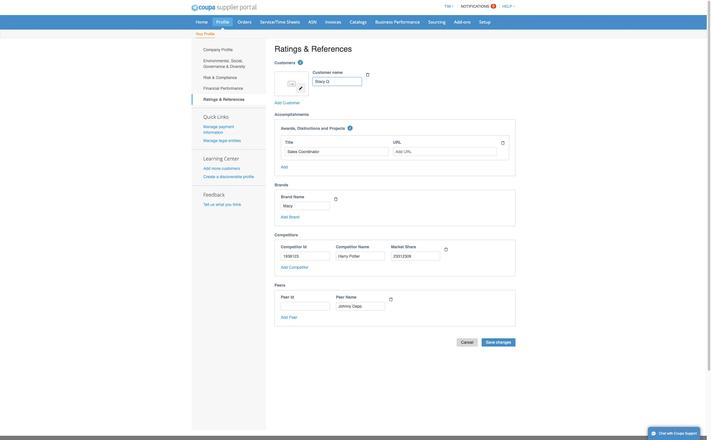 Task type: locate. For each thing, give the bounding box(es) containing it.
&
[[304, 44, 309, 53], [226, 64, 229, 69], [212, 75, 215, 80], [219, 97, 222, 102]]

1 vertical spatial ratings & references
[[204, 97, 245, 102]]

sourcing
[[429, 19, 446, 25]]

manage up information
[[204, 125, 218, 129]]

0 horizontal spatial ratings
[[204, 97, 218, 102]]

create
[[204, 175, 216, 179]]

customer inside button
[[283, 101, 300, 105]]

financial performance
[[204, 86, 243, 91]]

peer down peer id text field
[[289, 316, 298, 320]]

add button
[[281, 164, 288, 170]]

company profile link
[[192, 44, 266, 55]]

competitor up "competitor name" text box
[[336, 245, 358, 250]]

& down asn
[[304, 44, 309, 53]]

performance right business
[[394, 19, 420, 25]]

1 horizontal spatial customer
[[313, 70, 332, 75]]

add up accomplishments
[[275, 101, 282, 105]]

profile down coupa supplier portal image
[[217, 19, 229, 25]]

save changes
[[487, 341, 512, 345]]

add up competitors
[[281, 215, 288, 220]]

us
[[211, 203, 215, 207]]

additional information image right the projects
[[348, 126, 353, 131]]

& right the "risk"
[[212, 75, 215, 80]]

you
[[226, 203, 232, 207]]

name up "competitor name" text box
[[359, 245, 370, 250]]

2 vertical spatial name
[[346, 295, 357, 300]]

compliance
[[216, 75, 237, 80]]

0 horizontal spatial customer
[[283, 101, 300, 105]]

1 horizontal spatial id
[[303, 245, 307, 250]]

customer
[[313, 70, 332, 75], [283, 101, 300, 105]]

1 vertical spatial customer
[[283, 101, 300, 105]]

navigation
[[442, 1, 516, 12]]

1 vertical spatial name
[[359, 245, 370, 250]]

1 vertical spatial ratings
[[204, 97, 218, 102]]

references down financial performance link
[[223, 97, 245, 102]]

links
[[218, 113, 229, 120]]

more
[[212, 166, 221, 171]]

add customer button
[[275, 100, 300, 106]]

brands
[[275, 183, 289, 188]]

additional information image for customers
[[298, 60, 303, 65]]

Market Share text field
[[392, 252, 441, 261]]

Title text field
[[285, 148, 389, 156]]

ratings
[[275, 44, 302, 53], [204, 97, 218, 102]]

1 horizontal spatial references
[[312, 44, 352, 53]]

1 horizontal spatial ratings & references
[[275, 44, 352, 53]]

ratings up customers
[[275, 44, 302, 53]]

performance
[[394, 19, 420, 25], [221, 86, 243, 91]]

additional information image right customers
[[298, 60, 303, 65]]

add more customers link
[[204, 166, 240, 171]]

awards,
[[281, 126, 297, 131]]

think
[[233, 203, 241, 207]]

profile link
[[213, 18, 233, 26]]

sourcing link
[[425, 18, 450, 26]]

0 horizontal spatial id
[[291, 295, 294, 300]]

id up "competitor id" text field
[[303, 245, 307, 250]]

0 horizontal spatial name
[[294, 195, 305, 199]]

id
[[303, 245, 307, 250], [291, 295, 294, 300]]

brand down brands
[[281, 195, 293, 199]]

0 vertical spatial ratings & references
[[275, 44, 352, 53]]

references
[[312, 44, 352, 53], [223, 97, 245, 102]]

competitor down competitors
[[281, 245, 302, 250]]

add peer
[[281, 316, 298, 320]]

Competitor Name text field
[[336, 252, 386, 261]]

tell
[[204, 203, 210, 207]]

add customer
[[275, 101, 300, 105]]

competitor inside button
[[289, 265, 309, 270]]

diversity
[[230, 64, 245, 69]]

add up create
[[204, 166, 211, 171]]

0 vertical spatial name
[[294, 195, 305, 199]]

peer up peer name 'text field'
[[336, 295, 345, 300]]

0 vertical spatial brand
[[281, 195, 293, 199]]

0 horizontal spatial additional information image
[[298, 60, 303, 65]]

name up the brand name text field at the left of the page
[[294, 195, 305, 199]]

1 vertical spatial additional information image
[[348, 126, 353, 131]]

asn
[[309, 19, 317, 25]]

peer down peers
[[281, 295, 290, 300]]

coupa supplier portal image
[[187, 1, 261, 15]]

customer left name
[[313, 70, 332, 75]]

0 vertical spatial references
[[312, 44, 352, 53]]

0 vertical spatial customer
[[313, 70, 332, 75]]

2 vertical spatial profile
[[222, 48, 233, 52]]

peers
[[275, 283, 286, 288]]

share
[[406, 245, 417, 250]]

1 horizontal spatial additional information image
[[348, 126, 353, 131]]

1 vertical spatial manage
[[204, 139, 218, 143]]

change image image
[[299, 86, 303, 90]]

peer inside "add peer" button
[[289, 316, 298, 320]]

0 horizontal spatial references
[[223, 97, 245, 102]]

1 vertical spatial performance
[[221, 86, 243, 91]]

Customer name text field
[[313, 77, 362, 86]]

Peer Id text field
[[281, 302, 330, 311]]

name up peer name 'text field'
[[346, 295, 357, 300]]

references up customer name
[[312, 44, 352, 53]]

sheets
[[287, 19, 300, 25]]

customer up accomplishments
[[283, 101, 300, 105]]

1 horizontal spatial name
[[346, 295, 357, 300]]

ratings & references
[[275, 44, 352, 53], [204, 97, 245, 102]]

1 manage from the top
[[204, 125, 218, 129]]

additional information image for awards, distinctions and projects
[[348, 126, 353, 131]]

id for peer id
[[291, 295, 294, 300]]

notifications
[[462, 4, 490, 9]]

0 vertical spatial manage
[[204, 125, 218, 129]]

add inside button
[[281, 265, 288, 270]]

your profile link
[[196, 31, 215, 38]]

add inside add brand 'button'
[[281, 215, 288, 220]]

manage payment information link
[[204, 125, 234, 135]]

your profile
[[196, 32, 215, 36]]

profile right "your"
[[204, 32, 215, 36]]

financial performance link
[[192, 83, 266, 94]]

ratings & references down the financial performance
[[204, 97, 245, 102]]

brand down the brand name text field at the left of the page
[[289, 215, 300, 220]]

1 vertical spatial profile
[[204, 32, 215, 36]]

learning
[[204, 155, 223, 162]]

profile for company profile
[[222, 48, 233, 52]]

add for add peer
[[281, 316, 288, 320]]

tim link
[[442, 4, 455, 9]]

1 vertical spatial id
[[291, 295, 294, 300]]

service/time
[[260, 19, 286, 25]]

0 horizontal spatial ratings & references
[[204, 97, 245, 102]]

add up brands
[[281, 165, 288, 170]]

& down the financial performance
[[219, 97, 222, 102]]

customers
[[222, 166, 240, 171]]

id up peer id text field
[[291, 295, 294, 300]]

performance up 'ratings & references' link
[[221, 86, 243, 91]]

profile
[[217, 19, 229, 25], [204, 32, 215, 36], [222, 48, 233, 52]]

id for competitor id
[[303, 245, 307, 250]]

catalogs
[[350, 19, 367, 25]]

help
[[503, 4, 513, 9]]

manage legal entities link
[[204, 139, 241, 143]]

1 horizontal spatial performance
[[394, 19, 420, 25]]

competitor for competitor name
[[336, 245, 358, 250]]

add down peer id
[[281, 316, 288, 320]]

0 vertical spatial performance
[[394, 19, 420, 25]]

chat with coupa support
[[660, 432, 698, 436]]

changes
[[497, 341, 512, 345]]

add up peers
[[281, 265, 288, 270]]

manage inside 'manage payment information'
[[204, 125, 218, 129]]

chat with coupa support button
[[649, 428, 701, 441]]

add-ons link
[[451, 18, 475, 26]]

add inside "add peer" button
[[281, 316, 288, 320]]

home
[[196, 19, 208, 25]]

entities
[[229, 139, 241, 143]]

manage down information
[[204, 139, 218, 143]]

Peer Name text field
[[336, 302, 386, 311]]

0 vertical spatial ratings
[[275, 44, 302, 53]]

environmental, social, governance & diversity link
[[192, 55, 266, 72]]

0 vertical spatial id
[[303, 245, 307, 250]]

tell us what you think
[[204, 203, 241, 207]]

ratings down financial in the left top of the page
[[204, 97, 218, 102]]

asn link
[[305, 18, 321, 26]]

peer for peer name
[[336, 295, 345, 300]]

competitor down "competitor id" text field
[[289, 265, 309, 270]]

1 vertical spatial brand
[[289, 215, 300, 220]]

& left diversity
[[226, 64, 229, 69]]

navigation containing notifications 0
[[442, 1, 516, 12]]

ratings & references down asn
[[275, 44, 352, 53]]

0 vertical spatial profile
[[217, 19, 229, 25]]

risk
[[204, 75, 211, 80]]

URL text field
[[394, 148, 498, 156]]

peer
[[281, 295, 290, 300], [336, 295, 345, 300], [289, 316, 298, 320]]

home link
[[192, 18, 212, 26]]

service/time sheets link
[[257, 18, 304, 26]]

additional information image
[[298, 60, 303, 65], [348, 126, 353, 131]]

Competitor Id text field
[[281, 252, 330, 261]]

0 horizontal spatial performance
[[221, 86, 243, 91]]

tell us what you think button
[[204, 202, 241, 208]]

manage for manage legal entities
[[204, 139, 218, 143]]

2 manage from the top
[[204, 139, 218, 143]]

2 horizontal spatial name
[[359, 245, 370, 250]]

logo image
[[278, 75, 306, 93]]

0 vertical spatial additional information image
[[298, 60, 303, 65]]

url
[[394, 140, 402, 145]]

add inside button
[[275, 101, 282, 105]]

profile up environmental, social, governance & diversity link
[[222, 48, 233, 52]]



Task type: vqa. For each thing, say whether or not it's contained in the screenshot.
update
no



Task type: describe. For each thing, give the bounding box(es) containing it.
center
[[224, 155, 239, 162]]

cancel
[[462, 341, 474, 345]]

profile for your profile
[[204, 32, 215, 36]]

setup
[[480, 19, 491, 25]]

add competitor button
[[281, 265, 309, 271]]

orders link
[[234, 18, 256, 26]]

title
[[285, 140, 294, 145]]

help link
[[500, 4, 516, 9]]

add for add brand
[[281, 215, 288, 220]]

company
[[204, 48, 221, 52]]

legal
[[219, 139, 228, 143]]

& inside the environmental, social, governance & diversity
[[226, 64, 229, 69]]

cancel link
[[457, 339, 478, 347]]

competitors
[[275, 233, 298, 238]]

service/time sheets
[[260, 19, 300, 25]]

Brand Name text field
[[281, 202, 330, 211]]

business
[[376, 19, 393, 25]]

quick
[[204, 113, 216, 120]]

catalogs link
[[347, 18, 371, 26]]

add for add customer
[[275, 101, 282, 105]]

governance
[[204, 64, 225, 69]]

name for brand name
[[294, 195, 305, 199]]

add for add more customers
[[204, 166, 211, 171]]

1 vertical spatial references
[[223, 97, 245, 102]]

peer id
[[281, 295, 294, 300]]

competitor for competitor id
[[281, 245, 302, 250]]

competitor name
[[336, 245, 370, 250]]

peer for peer id
[[281, 295, 290, 300]]

orders
[[238, 19, 252, 25]]

ons
[[464, 19, 471, 25]]

performance for financial performance
[[221, 86, 243, 91]]

support
[[686, 432, 698, 436]]

invoices
[[326, 19, 342, 25]]

add brand button
[[281, 215, 300, 220]]

add peer button
[[281, 315, 298, 321]]

and
[[322, 126, 329, 131]]

save
[[487, 341, 496, 345]]

a
[[217, 175, 219, 179]]

payment
[[219, 125, 234, 129]]

market
[[392, 245, 404, 250]]

company profile
[[204, 48, 233, 52]]

name
[[333, 70, 343, 75]]

invoices link
[[322, 18, 345, 26]]

add-ons
[[455, 19, 471, 25]]

customers
[[275, 60, 296, 65]]

with
[[668, 432, 674, 436]]

your
[[196, 32, 203, 36]]

business performance link
[[372, 18, 424, 26]]

distinctions
[[298, 126, 320, 131]]

0
[[493, 4, 495, 8]]

manage payment information
[[204, 125, 234, 135]]

feedback
[[204, 192, 225, 198]]

tim
[[445, 4, 451, 9]]

performance for business performance
[[394, 19, 420, 25]]

chat
[[660, 432, 667, 436]]

social,
[[231, 59, 243, 63]]

customer name
[[313, 70, 343, 75]]

environmental,
[[204, 59, 230, 63]]

coupa
[[675, 432, 685, 436]]

competitor id
[[281, 245, 307, 250]]

add more customers
[[204, 166, 240, 171]]

risk & compliance link
[[192, 72, 266, 83]]

add-
[[455, 19, 464, 25]]

1 horizontal spatial ratings
[[275, 44, 302, 53]]

quick links
[[204, 113, 229, 120]]

notifications 0
[[462, 4, 495, 9]]

add competitor
[[281, 265, 309, 270]]

add brand
[[281, 215, 300, 220]]

financial
[[204, 86, 220, 91]]

manage for manage payment information
[[204, 125, 218, 129]]

brand inside 'button'
[[289, 215, 300, 220]]

peer name
[[336, 295, 357, 300]]

what
[[216, 203, 224, 207]]

manage legal entities
[[204, 139, 241, 143]]

market share
[[392, 245, 417, 250]]

name for peer name
[[346, 295, 357, 300]]

business performance
[[376, 19, 420, 25]]

information
[[204, 130, 223, 135]]

add for add
[[281, 165, 288, 170]]

add for add competitor
[[281, 265, 288, 270]]

projects
[[330, 126, 345, 131]]

setup link
[[476, 18, 495, 26]]

save changes button
[[482, 339, 516, 347]]

create a discoverable profile link
[[204, 175, 254, 179]]

risk & compliance
[[204, 75, 237, 80]]

name for competitor name
[[359, 245, 370, 250]]

discoverable
[[220, 175, 242, 179]]

profile
[[243, 175, 254, 179]]



